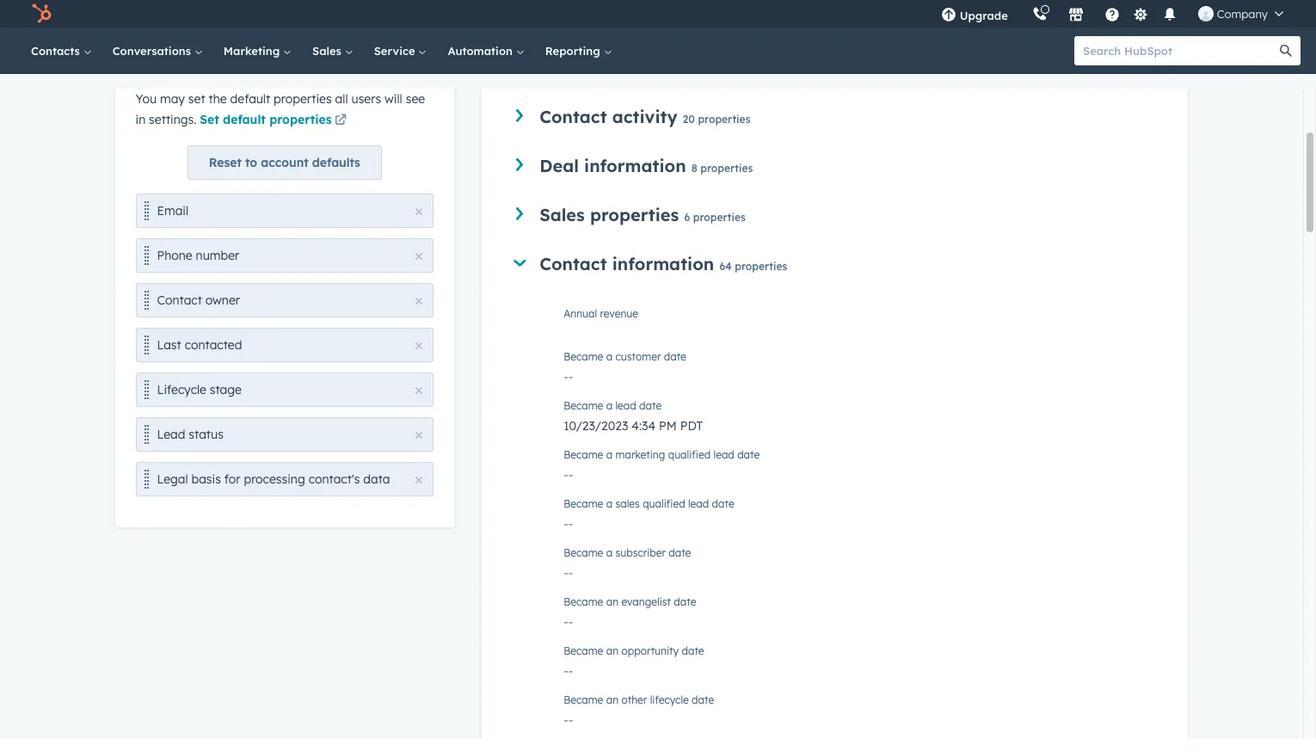Task type: describe. For each thing, give the bounding box(es) containing it.
deal
[[540, 155, 579, 177]]

became for became a sales qualified lead date
[[564, 498, 604, 511]]

lead for became a sales qualified lead date
[[689, 498, 709, 511]]

properties inside deal information 8 properties
[[701, 162, 753, 175]]

became an other lifecycle date
[[564, 694, 714, 707]]

phone number
[[157, 248, 240, 264]]

basis
[[191, 472, 221, 487]]

contact's
[[309, 472, 360, 487]]

sales properties 6 properties
[[540, 204, 746, 226]]

2 vertical spatial contact
[[157, 293, 202, 308]]

became for became a marketing qualified lead date
[[564, 449, 604, 462]]

other
[[622, 694, 648, 707]]

Became a marketing qualified lead date text field
[[564, 459, 1155, 487]]

subscriber
[[616, 547, 666, 560]]

set default properties
[[200, 112, 332, 128]]

default inside you may set the default properties all users will see in settings.
[[230, 92, 270, 107]]

marketing
[[616, 449, 666, 462]]

company
[[1218, 7, 1269, 21]]

Became an evangelist date text field
[[564, 606, 1155, 634]]

processing
[[244, 472, 305, 487]]

jacob simon image
[[1199, 6, 1214, 22]]

contacts link
[[21, 28, 102, 74]]

notifications image
[[1163, 8, 1178, 23]]

lead
[[157, 427, 185, 443]]

Annual revenue text field
[[564, 305, 1155, 339]]

you may set the default properties all users will see in settings.
[[136, 92, 425, 128]]

number
[[196, 248, 240, 264]]

became a sales qualified lead date
[[564, 498, 735, 511]]

reset
[[209, 155, 242, 171]]

a for customer
[[607, 351, 613, 364]]

a for marketing
[[607, 449, 613, 462]]

close image for last contacted
[[416, 343, 423, 350]]

may
[[160, 92, 185, 107]]

reporting link
[[535, 28, 623, 74]]

close image for lead status
[[416, 432, 423, 439]]

20
[[683, 113, 695, 126]]

settings image
[[1134, 7, 1149, 23]]

search button
[[1272, 36, 1301, 65]]

contact owner
[[157, 293, 240, 308]]

became a lead date
[[564, 400, 662, 413]]

customer
[[616, 351, 661, 364]]

lead status
[[157, 427, 224, 443]]

contact activity 20 properties
[[540, 106, 751, 128]]

close image for contact owner
[[416, 298, 423, 305]]

last
[[157, 338, 181, 353]]

qualified for sales
[[643, 498, 686, 511]]

activity
[[613, 106, 678, 128]]

see
[[406, 92, 425, 107]]

lifecycle
[[157, 382, 206, 398]]

you
[[136, 92, 157, 107]]

company button
[[1188, 0, 1294, 28]]

close image for legal basis for processing contact's data
[[416, 477, 423, 484]]

help button
[[1098, 0, 1127, 28]]

sales link
[[302, 28, 364, 74]]

close image for lifecycle stage
[[416, 388, 423, 394]]

Became an opportunity date text field
[[564, 655, 1155, 683]]

properties up account
[[270, 112, 332, 128]]

Became a lead date text field
[[564, 410, 1155, 438]]

contact information 64 properties
[[540, 253, 788, 275]]

data
[[363, 472, 390, 487]]

marketing link
[[213, 28, 302, 74]]

link opens in a new window image inside set default properties link
[[335, 115, 347, 128]]

marketplaces button
[[1058, 0, 1095, 28]]

automation link
[[438, 28, 535, 74]]

Became a sales qualified lead date text field
[[564, 508, 1155, 536]]

properties inside you may set the default properties all users will see in settings.
[[274, 92, 332, 107]]

became for became a customer date
[[564, 351, 604, 364]]

Became a customer date text field
[[564, 361, 1155, 388]]

all
[[335, 92, 348, 107]]

contact for contact information
[[540, 253, 607, 275]]

marketing
[[224, 44, 283, 58]]

set
[[188, 92, 205, 107]]

in
[[136, 112, 146, 128]]

a for lead
[[607, 400, 613, 413]]

stage
[[210, 382, 242, 398]]

calling icon image
[[1033, 7, 1048, 22]]

upgrade
[[960, 9, 1009, 22]]

properties inside contact activity 20 properties
[[698, 113, 751, 126]]

caret image for sales
[[517, 208, 523, 220]]

conversations
[[113, 44, 194, 58]]

search image
[[1281, 45, 1293, 57]]

close image for phone number
[[416, 253, 423, 260]]

settings link
[[1131, 5, 1152, 23]]

became a marketing qualified lead date
[[564, 449, 760, 462]]

will
[[385, 92, 403, 107]]

qualified for marketing
[[668, 449, 711, 462]]

information for deal
[[584, 155, 686, 177]]

an for evangelist
[[607, 596, 619, 609]]

menu containing company
[[929, 0, 1296, 28]]

revenue
[[600, 308, 639, 320]]

Search HubSpot search field
[[1075, 36, 1286, 65]]



Task type: locate. For each thing, give the bounding box(es) containing it.
1 vertical spatial close image
[[416, 298, 423, 305]]

1 link opens in a new window image from the top
[[335, 111, 347, 132]]

default up set default properties
[[230, 92, 270, 107]]

contact left owner
[[157, 293, 202, 308]]

an for opportunity
[[607, 645, 619, 658]]

close image for email
[[416, 209, 423, 215]]

2 vertical spatial lead
[[689, 498, 709, 511]]

an
[[607, 596, 619, 609], [607, 645, 619, 658], [607, 694, 619, 707]]

3 a from the top
[[607, 449, 613, 462]]

8
[[692, 162, 698, 175]]

became a customer date
[[564, 351, 687, 364]]

last contacted
[[157, 338, 242, 353]]

sales down deal
[[540, 204, 585, 226]]

account
[[261, 155, 309, 171]]

0 vertical spatial information
[[584, 155, 686, 177]]

hubspot image
[[31, 3, 52, 24]]

conversations link
[[102, 28, 213, 74]]

2 became from the top
[[564, 400, 604, 413]]

a left marketing
[[607, 449, 613, 462]]

an left other
[[607, 694, 619, 707]]

contact up deal
[[540, 106, 607, 128]]

3 an from the top
[[607, 694, 619, 707]]

information down '6'
[[613, 253, 715, 275]]

default
[[230, 92, 270, 107], [223, 112, 266, 128]]

lead down became a marketing qualified lead date
[[689, 498, 709, 511]]

annual revenue
[[564, 308, 639, 320]]

1 vertical spatial an
[[607, 645, 619, 658]]

sales
[[312, 44, 345, 58], [540, 204, 585, 226]]

2 caret image from the top
[[517, 208, 523, 220]]

0 vertical spatial close image
[[416, 253, 423, 260]]

properties down deal information 8 properties
[[590, 204, 679, 226]]

properties inside 'sales properties 6 properties'
[[694, 211, 746, 224]]

4 became from the top
[[564, 498, 604, 511]]

contacted
[[185, 338, 242, 353]]

service
[[374, 44, 419, 58]]

to
[[245, 155, 257, 171]]

reporting
[[545, 44, 604, 58]]

1 an from the top
[[607, 596, 619, 609]]

help image
[[1105, 8, 1120, 23]]

evangelist
[[622, 596, 671, 609]]

became for became an other lifecycle date
[[564, 694, 604, 707]]

reset to account defaults button
[[187, 146, 382, 180]]

an left opportunity
[[607, 645, 619, 658]]

close image
[[416, 209, 423, 215], [416, 343, 423, 350], [416, 388, 423, 394], [416, 477, 423, 484]]

0 vertical spatial caret image
[[517, 110, 523, 122]]

0 vertical spatial contact
[[540, 106, 607, 128]]

owner
[[206, 293, 240, 308]]

1 caret image from the top
[[517, 110, 523, 122]]

set default properties link
[[200, 111, 350, 132]]

1 vertical spatial sales
[[540, 204, 585, 226]]

became an opportunity date
[[564, 645, 705, 658]]

reset to account defaults
[[209, 155, 361, 171]]

became an evangelist date
[[564, 596, 697, 609]]

1 horizontal spatial lead
[[689, 498, 709, 511]]

0 vertical spatial qualified
[[668, 449, 711, 462]]

1 a from the top
[[607, 351, 613, 364]]

0 horizontal spatial lead
[[616, 400, 637, 413]]

5 a from the top
[[607, 547, 613, 560]]

a
[[607, 351, 613, 364], [607, 400, 613, 413], [607, 449, 613, 462], [607, 498, 613, 511], [607, 547, 613, 560]]

email
[[157, 203, 189, 219]]

became left marketing
[[564, 449, 604, 462]]

a left sales
[[607, 498, 613, 511]]

default inside set default properties link
[[223, 112, 266, 128]]

2 close image from the top
[[416, 298, 423, 305]]

caret image for contact
[[514, 260, 527, 267]]

service link
[[364, 28, 438, 74]]

lead right marketing
[[714, 449, 735, 462]]

caret image for contact
[[517, 110, 523, 122]]

0 vertical spatial default
[[230, 92, 270, 107]]

opportunity
[[622, 645, 679, 658]]

calling icon button
[[1026, 3, 1055, 25]]

sales for sales properties 6 properties
[[540, 204, 585, 226]]

6
[[685, 211, 691, 224]]

1 vertical spatial caret image
[[514, 260, 527, 267]]

an left evangelist
[[607, 596, 619, 609]]

properties right 8
[[701, 162, 753, 175]]

6 became from the top
[[564, 596, 604, 609]]

lead for became a marketing qualified lead date
[[714, 449, 735, 462]]

qualified right sales
[[643, 498, 686, 511]]

information for contact
[[613, 253, 715, 275]]

2 a from the top
[[607, 400, 613, 413]]

link opens in a new window image
[[335, 111, 347, 132], [335, 115, 347, 128]]

sales up all
[[312, 44, 345, 58]]

1 close image from the top
[[416, 209, 423, 215]]

menu
[[929, 0, 1296, 28]]

settings.
[[149, 112, 197, 128]]

3 became from the top
[[564, 449, 604, 462]]

became for became an evangelist date
[[564, 596, 604, 609]]

became left subscriber
[[564, 547, 604, 560]]

sales for sales
[[312, 44, 345, 58]]

a left customer
[[607, 351, 613, 364]]

annual
[[564, 308, 597, 320]]

1 vertical spatial default
[[223, 112, 266, 128]]

automation
[[448, 44, 516, 58]]

qualified
[[668, 449, 711, 462], [643, 498, 686, 511]]

properties inside 'contact information 64 properties'
[[735, 260, 788, 273]]

became left evangelist
[[564, 596, 604, 609]]

for
[[224, 472, 241, 487]]

1 vertical spatial lead
[[714, 449, 735, 462]]

2 horizontal spatial lead
[[714, 449, 735, 462]]

became a subscriber date
[[564, 547, 691, 560]]

notifications button
[[1156, 0, 1185, 28]]

lifecycle stage
[[157, 382, 242, 398]]

default down the
[[223, 112, 266, 128]]

became down became a customer date
[[564, 400, 604, 413]]

lifecycle
[[650, 694, 689, 707]]

1 horizontal spatial sales
[[540, 204, 585, 226]]

users
[[352, 92, 381, 107]]

marketplaces image
[[1069, 8, 1084, 23]]

64
[[720, 260, 732, 273]]

qualified right marketing
[[668, 449, 711, 462]]

1 vertical spatial contact
[[540, 253, 607, 275]]

properties right 20
[[698, 113, 751, 126]]

properties
[[274, 92, 332, 107], [270, 112, 332, 128], [698, 113, 751, 126], [701, 162, 753, 175], [590, 204, 679, 226], [694, 211, 746, 224], [735, 260, 788, 273]]

sales
[[616, 498, 640, 511]]

properties right the 64
[[735, 260, 788, 273]]

caret image for deal
[[517, 159, 523, 171]]

0 horizontal spatial sales
[[312, 44, 345, 58]]

caret image
[[517, 110, 523, 122], [517, 208, 523, 220]]

close image
[[416, 253, 423, 260], [416, 298, 423, 305], [416, 432, 423, 439]]

became
[[564, 351, 604, 364], [564, 400, 604, 413], [564, 449, 604, 462], [564, 498, 604, 511], [564, 547, 604, 560], [564, 596, 604, 609], [564, 645, 604, 658], [564, 694, 604, 707]]

Became a subscriber date text field
[[564, 557, 1155, 585]]

0 vertical spatial caret image
[[517, 159, 523, 171]]

contact
[[540, 106, 607, 128], [540, 253, 607, 275], [157, 293, 202, 308]]

1 close image from the top
[[416, 253, 423, 260]]

contact for contact activity
[[540, 106, 607, 128]]

an for other
[[607, 694, 619, 707]]

the
[[209, 92, 227, 107]]

5 became from the top
[[564, 547, 604, 560]]

upgrade image
[[941, 8, 957, 23]]

properties up set default properties link
[[274, 92, 332, 107]]

a for subscriber
[[607, 547, 613, 560]]

Became an other lifecycle date text field
[[564, 704, 1155, 732]]

date
[[664, 351, 687, 364], [640, 400, 662, 413], [738, 449, 760, 462], [712, 498, 735, 511], [669, 547, 691, 560], [674, 596, 697, 609], [682, 645, 705, 658], [692, 694, 714, 707]]

a down became a customer date
[[607, 400, 613, 413]]

4 a from the top
[[607, 498, 613, 511]]

phone
[[157, 248, 193, 264]]

7 became from the top
[[564, 645, 604, 658]]

information up 'sales properties 6 properties'
[[584, 155, 686, 177]]

1 vertical spatial caret image
[[517, 208, 523, 220]]

3 close image from the top
[[416, 388, 423, 394]]

0 vertical spatial sales
[[312, 44, 345, 58]]

0 vertical spatial an
[[607, 596, 619, 609]]

status
[[189, 427, 224, 443]]

contacts
[[31, 44, 83, 58]]

became for became a lead date
[[564, 400, 604, 413]]

deal information 8 properties
[[540, 155, 753, 177]]

menu item
[[1021, 0, 1024, 28]]

became left sales
[[564, 498, 604, 511]]

information
[[584, 155, 686, 177], [613, 253, 715, 275]]

2 link opens in a new window image from the top
[[335, 115, 347, 128]]

1 vertical spatial information
[[613, 253, 715, 275]]

legal basis for processing contact's data
[[157, 472, 390, 487]]

2 an from the top
[[607, 645, 619, 658]]

lead
[[616, 400, 637, 413], [714, 449, 735, 462], [689, 498, 709, 511]]

a left subscriber
[[607, 547, 613, 560]]

0 vertical spatial lead
[[616, 400, 637, 413]]

set
[[200, 112, 219, 128]]

legal
[[157, 472, 188, 487]]

hubspot link
[[21, 3, 65, 24]]

caret image
[[517, 159, 523, 171], [514, 260, 527, 267]]

became left other
[[564, 694, 604, 707]]

became for became a subscriber date
[[564, 547, 604, 560]]

2 vertical spatial an
[[607, 694, 619, 707]]

properties right '6'
[[694, 211, 746, 224]]

2 close image from the top
[[416, 343, 423, 350]]

became down 'annual'
[[564, 351, 604, 364]]

1 vertical spatial qualified
[[643, 498, 686, 511]]

became for became an opportunity date
[[564, 645, 604, 658]]

a for sales
[[607, 498, 613, 511]]

defaults
[[312, 155, 361, 171]]

became left opportunity
[[564, 645, 604, 658]]

3 close image from the top
[[416, 432, 423, 439]]

2 vertical spatial close image
[[416, 432, 423, 439]]

lead down became a customer date
[[616, 400, 637, 413]]

8 became from the top
[[564, 694, 604, 707]]

1 became from the top
[[564, 351, 604, 364]]

contact up 'annual'
[[540, 253, 607, 275]]

4 close image from the top
[[416, 477, 423, 484]]



Task type: vqa. For each thing, say whether or not it's contained in the screenshot.
1st Close icon from the bottom
yes



